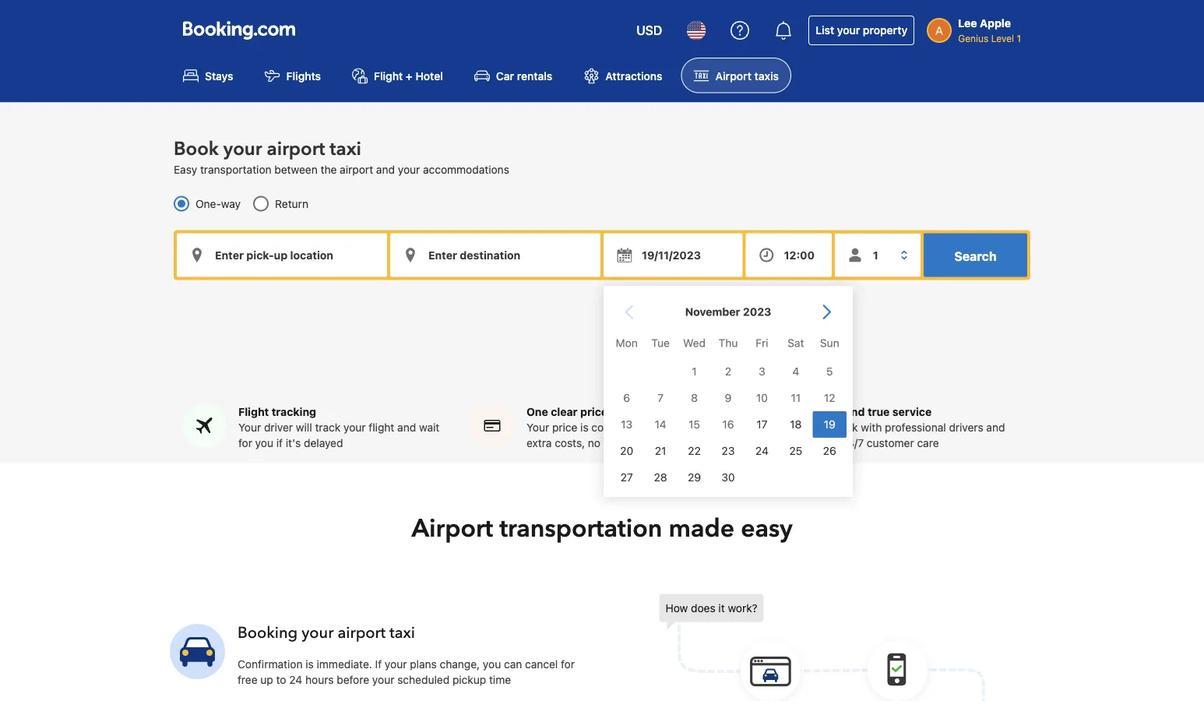 Task type: vqa. For each thing, say whether or not it's contained in the screenshot.
Airport taxis link
yes



Task type: describe. For each thing, give the bounding box(es) containing it.
17 button
[[745, 411, 779, 438]]

7
[[658, 391, 664, 404]]

usd button
[[627, 12, 672, 49]]

costs,
[[555, 436, 585, 449]]

made
[[669, 511, 735, 545]]

book
[[174, 136, 219, 162]]

care
[[917, 436, 939, 449]]

thu
[[719, 336, 738, 349]]

immediate.
[[317, 657, 372, 670]]

17
[[757, 418, 768, 431]]

it's
[[286, 436, 301, 449]]

24 inside confirmation is immediate. if your plans change, you can cancel for free up to 24 hours before your scheduled pickup time
[[289, 673, 303, 686]]

work
[[834, 421, 858, 433]]

0 horizontal spatial 1
[[692, 365, 697, 378]]

you inside the flight tracking your driver will track your flight and wait for you if it's delayed
[[255, 436, 273, 449]]

1 vertical spatial transportation
[[500, 511, 663, 545]]

your right if
[[385, 657, 407, 670]]

before
[[337, 673, 369, 686]]

26 button
[[813, 438, 847, 464]]

1 horizontal spatial price
[[581, 405, 608, 418]]

list your property
[[816, 24, 908, 37]]

and right drivers
[[987, 421, 1006, 433]]

if
[[276, 436, 283, 449]]

25 button
[[779, 438, 813, 464]]

service
[[893, 405, 932, 418]]

12:00
[[784, 248, 815, 261]]

sun
[[820, 336, 840, 349]]

1 vertical spatial no
[[588, 436, 601, 449]]

booking
[[238, 622, 298, 643]]

15
[[689, 418, 700, 431]]

with
[[861, 421, 882, 433]]

30 button
[[712, 464, 745, 491]]

22
[[688, 444, 701, 457]]

9
[[725, 391, 732, 404]]

change,
[[440, 657, 480, 670]]

your right book
[[223, 136, 262, 162]]

if
[[375, 657, 382, 670]]

4
[[793, 365, 800, 378]]

taxi for booking
[[390, 622, 415, 643]]

tried
[[815, 405, 843, 418]]

car rentals
[[496, 69, 553, 82]]

tracking
[[272, 405, 316, 418]]

confirmation
[[238, 657, 303, 670]]

your left the accommodations
[[398, 163, 420, 176]]

0 vertical spatial no
[[698, 421, 710, 433]]

the
[[321, 163, 337, 176]]

28
[[654, 471, 667, 484]]

27
[[621, 471, 633, 484]]

19 button
[[813, 411, 847, 438]]

book your airport taxi easy transportation between the airport and your accommodations
[[174, 136, 509, 176]]

19/11/2023
[[642, 248, 701, 261]]

one clear price your price is confirmed up front – no extra costs, no cash required
[[527, 405, 710, 449]]

attractions link
[[571, 58, 675, 93]]

Enter pick-up location text field
[[177, 233, 387, 277]]

your inside the flight tracking your driver will track your flight and wait for you if it's delayed
[[344, 421, 366, 433]]

is inside "one clear price your price is confirmed up front – no extra costs, no cash required"
[[581, 421, 589, 433]]

18
[[790, 418, 802, 431]]

29
[[688, 471, 701, 484]]

how
[[666, 601, 688, 614]]

drivers
[[949, 421, 984, 433]]

27 button
[[610, 464, 644, 491]]

airport transportation made easy
[[412, 511, 793, 545]]

airport taxis
[[716, 69, 779, 82]]

11
[[791, 391, 801, 404]]

taxi for book
[[330, 136, 362, 162]]

have
[[815, 436, 839, 449]]

flights link
[[252, 58, 334, 93]]

+
[[406, 69, 413, 82]]

for for confirmation is immediate. if your plans change, you can cancel for free up to 24 hours before your scheduled pickup time
[[561, 657, 575, 670]]

and inside the flight tracking your driver will track your flight and wait for you if it's delayed
[[397, 421, 416, 433]]

tried and true service we work with professional drivers and have 24/7 customer care
[[815, 405, 1006, 449]]

25
[[790, 444, 803, 457]]

rentals
[[517, 69, 553, 82]]

can
[[504, 657, 522, 670]]

flight tracking your driver will track your flight and wait for you if it's delayed
[[238, 405, 440, 449]]

genius
[[959, 33, 989, 44]]

easy
[[174, 163, 197, 176]]

22 button
[[678, 438, 712, 464]]

14
[[655, 418, 667, 431]]

confirmed
[[592, 421, 643, 433]]

front
[[662, 421, 686, 433]]

accommodations
[[423, 163, 509, 176]]



Task type: locate. For each thing, give the bounding box(es) containing it.
1 vertical spatial airport
[[412, 511, 493, 545]]

1 vertical spatial taxi
[[390, 622, 415, 643]]

0 horizontal spatial you
[[255, 436, 273, 449]]

16
[[723, 418, 734, 431]]

0 vertical spatial airport
[[267, 136, 325, 162]]

29 button
[[678, 464, 712, 491]]

1 horizontal spatial up
[[646, 421, 659, 433]]

mon
[[616, 336, 638, 349]]

professional
[[885, 421, 946, 433]]

flight
[[374, 69, 403, 82], [238, 405, 269, 418]]

your down one
[[527, 421, 549, 433]]

19
[[824, 418, 836, 431]]

no
[[698, 421, 710, 433], [588, 436, 601, 449]]

lee
[[959, 17, 978, 30]]

18 button
[[779, 411, 813, 438]]

1 horizontal spatial flight
[[374, 69, 403, 82]]

1 horizontal spatial for
[[561, 657, 575, 670]]

6
[[624, 391, 630, 404]]

airport for airport transportation made easy
[[412, 511, 493, 545]]

wait
[[419, 421, 440, 433]]

0 horizontal spatial is
[[306, 657, 314, 670]]

customer
[[867, 436, 914, 449]]

your
[[238, 421, 261, 433], [527, 421, 549, 433]]

1 right level
[[1017, 33, 1021, 44]]

1 vertical spatial airport
[[340, 163, 373, 176]]

10
[[756, 391, 768, 404]]

lee apple genius level 1
[[959, 17, 1021, 44]]

your up immediate.
[[302, 622, 334, 643]]

0 horizontal spatial flight
[[238, 405, 269, 418]]

0 horizontal spatial transportation
[[200, 163, 272, 176]]

flight inside flight + hotel link
[[374, 69, 403, 82]]

price up confirmed at the bottom of page
[[581, 405, 608, 418]]

you inside confirmation is immediate. if your plans change, you can cancel for free up to 24 hours before your scheduled pickup time
[[483, 657, 501, 670]]

flight up the driver
[[238, 405, 269, 418]]

extra
[[527, 436, 552, 449]]

0 vertical spatial 24
[[756, 444, 769, 457]]

attractions
[[606, 69, 663, 82]]

12:00 button
[[746, 233, 832, 277]]

usd
[[637, 23, 662, 38]]

24 inside button
[[756, 444, 769, 457]]

1 horizontal spatial transportation
[[500, 511, 663, 545]]

2 your from the left
[[527, 421, 549, 433]]

true
[[868, 405, 890, 418]]

taxi up the
[[330, 136, 362, 162]]

1 your from the left
[[238, 421, 261, 433]]

1 up 8 on the right bottom
[[692, 365, 697, 378]]

flights
[[286, 69, 321, 82]]

19/11/2023 button
[[604, 233, 743, 277]]

and up work
[[845, 405, 865, 418]]

november
[[685, 305, 741, 318]]

24/7
[[842, 436, 864, 449]]

sat
[[788, 336, 804, 349]]

list
[[816, 24, 835, 37]]

up
[[646, 421, 659, 433], [261, 673, 273, 686]]

track
[[315, 421, 341, 433]]

search
[[955, 248, 997, 263]]

tue
[[652, 336, 670, 349]]

airport up 'between'
[[267, 136, 325, 162]]

no right –
[[698, 421, 710, 433]]

0 vertical spatial you
[[255, 436, 273, 449]]

hours
[[305, 673, 334, 686]]

1 vertical spatial 1
[[692, 365, 697, 378]]

1 horizontal spatial 24
[[756, 444, 769, 457]]

up left to
[[261, 673, 273, 686]]

booking.com online hotel reservations image
[[183, 21, 295, 40]]

wed
[[683, 336, 706, 349]]

your down if
[[372, 673, 395, 686]]

for inside the flight tracking your driver will track your flight and wait for you if it's delayed
[[238, 436, 252, 449]]

pickup
[[453, 673, 486, 686]]

0 horizontal spatial taxi
[[330, 136, 362, 162]]

3
[[759, 365, 766, 378]]

transportation up way
[[200, 163, 272, 176]]

is up costs,
[[581, 421, 589, 433]]

up inside "one clear price your price is confirmed up front – no extra costs, no cash required"
[[646, 421, 659, 433]]

0 vertical spatial taxi
[[330, 136, 362, 162]]

time
[[489, 673, 511, 686]]

transportation
[[200, 163, 272, 176], [500, 511, 663, 545]]

0 vertical spatial for
[[238, 436, 252, 449]]

24 down 17 button
[[756, 444, 769, 457]]

0 horizontal spatial up
[[261, 673, 273, 686]]

taxi
[[330, 136, 362, 162], [390, 622, 415, 643]]

Enter destination text field
[[390, 233, 601, 277]]

airport
[[716, 69, 752, 82], [412, 511, 493, 545]]

1 vertical spatial flight
[[238, 405, 269, 418]]

flight
[[369, 421, 395, 433]]

23
[[722, 444, 735, 457]]

will
[[296, 421, 312, 433]]

1 horizontal spatial you
[[483, 657, 501, 670]]

1 vertical spatial price
[[552, 421, 578, 433]]

your right list
[[837, 24, 860, 37]]

your inside "one clear price your price is confirmed up front – no extra costs, no cash required"
[[527, 421, 549, 433]]

1 horizontal spatial no
[[698, 421, 710, 433]]

you up "time"
[[483, 657, 501, 670]]

is up hours
[[306, 657, 314, 670]]

26
[[823, 444, 837, 457]]

flight for flight + hotel
[[374, 69, 403, 82]]

easy
[[741, 511, 793, 545]]

0 vertical spatial is
[[581, 421, 589, 433]]

2 vertical spatial airport
[[338, 622, 386, 643]]

between
[[275, 163, 318, 176]]

0 vertical spatial up
[[646, 421, 659, 433]]

property
[[863, 24, 908, 37]]

1 inside the lee apple genius level 1
[[1017, 33, 1021, 44]]

1 vertical spatial is
[[306, 657, 314, 670]]

confirmation is immediate. if your plans change, you can cancel for free up to 24 hours before your scheduled pickup time
[[238, 657, 575, 686]]

for for flight tracking your driver will track your flight and wait for you if it's delayed
[[238, 436, 252, 449]]

transportation down 27 button
[[500, 511, 663, 545]]

november 2023
[[685, 305, 772, 318]]

flight left +
[[374, 69, 403, 82]]

1 vertical spatial you
[[483, 657, 501, 670]]

flight + hotel link
[[340, 58, 456, 93]]

for left if
[[238, 436, 252, 449]]

–
[[689, 421, 695, 433]]

1 vertical spatial for
[[561, 657, 575, 670]]

price down clear
[[552, 421, 578, 433]]

0 vertical spatial price
[[581, 405, 608, 418]]

flight inside the flight tracking your driver will track your flight and wait for you if it's delayed
[[238, 405, 269, 418]]

clear
[[551, 405, 578, 418]]

1 vertical spatial 24
[[289, 673, 303, 686]]

0 vertical spatial transportation
[[200, 163, 272, 176]]

28 button
[[644, 464, 678, 491]]

0 horizontal spatial price
[[552, 421, 578, 433]]

your left the driver
[[238, 421, 261, 433]]

airport for book
[[267, 136, 325, 162]]

1 horizontal spatial booking airport taxi image
[[660, 594, 987, 701]]

your right track
[[344, 421, 366, 433]]

level
[[992, 33, 1015, 44]]

no left cash
[[588, 436, 601, 449]]

13
[[621, 418, 633, 431]]

taxi up 'plans'
[[390, 622, 415, 643]]

flight + hotel
[[374, 69, 443, 82]]

1 vertical spatial up
[[261, 673, 273, 686]]

0 horizontal spatial booking airport taxi image
[[170, 624, 225, 679]]

0 vertical spatial 1
[[1017, 33, 1021, 44]]

24 right to
[[289, 673, 303, 686]]

required
[[630, 436, 672, 449]]

delayed
[[304, 436, 343, 449]]

0 horizontal spatial airport
[[412, 511, 493, 545]]

12
[[824, 391, 836, 404]]

0 vertical spatial airport
[[716, 69, 752, 82]]

1 horizontal spatial airport
[[716, 69, 752, 82]]

1 horizontal spatial 1
[[1017, 33, 1021, 44]]

up up required
[[646, 421, 659, 433]]

cancel
[[525, 657, 558, 670]]

up inside confirmation is immediate. if your plans change, you can cancel for free up to 24 hours before your scheduled pickup time
[[261, 673, 273, 686]]

is inside confirmation is immediate. if your plans change, you can cancel for free up to 24 hours before your scheduled pickup time
[[306, 657, 314, 670]]

and inside book your airport taxi easy transportation between the airport and your accommodations
[[376, 163, 395, 176]]

taxi inside book your airport taxi easy transportation between the airport and your accommodations
[[330, 136, 362, 162]]

0 horizontal spatial no
[[588, 436, 601, 449]]

you left if
[[255, 436, 273, 449]]

stays link
[[171, 58, 246, 93]]

for right cancel
[[561, 657, 575, 670]]

airport for airport taxis
[[716, 69, 752, 82]]

scheduled
[[398, 673, 450, 686]]

0 horizontal spatial 24
[[289, 673, 303, 686]]

0 horizontal spatial for
[[238, 436, 252, 449]]

1 horizontal spatial your
[[527, 421, 549, 433]]

driver
[[264, 421, 293, 433]]

for inside confirmation is immediate. if your plans change, you can cancel for free up to 24 hours before your scheduled pickup time
[[561, 657, 575, 670]]

transportation inside book your airport taxi easy transportation between the airport and your accommodations
[[200, 163, 272, 176]]

cash
[[604, 436, 628, 449]]

1 horizontal spatial is
[[581, 421, 589, 433]]

airport up if
[[338, 622, 386, 643]]

booking airport taxi image
[[660, 594, 987, 701], [170, 624, 225, 679]]

airport taxis link
[[681, 58, 792, 93]]

flight for flight tracking your driver will track your flight and wait for you if it's delayed
[[238, 405, 269, 418]]

airport for booking
[[338, 622, 386, 643]]

8
[[691, 391, 698, 404]]

we
[[815, 421, 831, 433]]

search button
[[924, 233, 1028, 277]]

0 horizontal spatial your
[[238, 421, 261, 433]]

for
[[238, 436, 252, 449], [561, 657, 575, 670]]

your inside the flight tracking your driver will track your flight and wait for you if it's delayed
[[238, 421, 261, 433]]

plans
[[410, 657, 437, 670]]

1 horizontal spatial taxi
[[390, 622, 415, 643]]

price
[[581, 405, 608, 418], [552, 421, 578, 433]]

booking your airport taxi
[[238, 622, 415, 643]]

and right the
[[376, 163, 395, 176]]

and left the "wait" on the left bottom
[[397, 421, 416, 433]]

0 vertical spatial flight
[[374, 69, 403, 82]]

airport right the
[[340, 163, 373, 176]]

taxis
[[755, 69, 779, 82]]

apple
[[980, 17, 1011, 30]]



